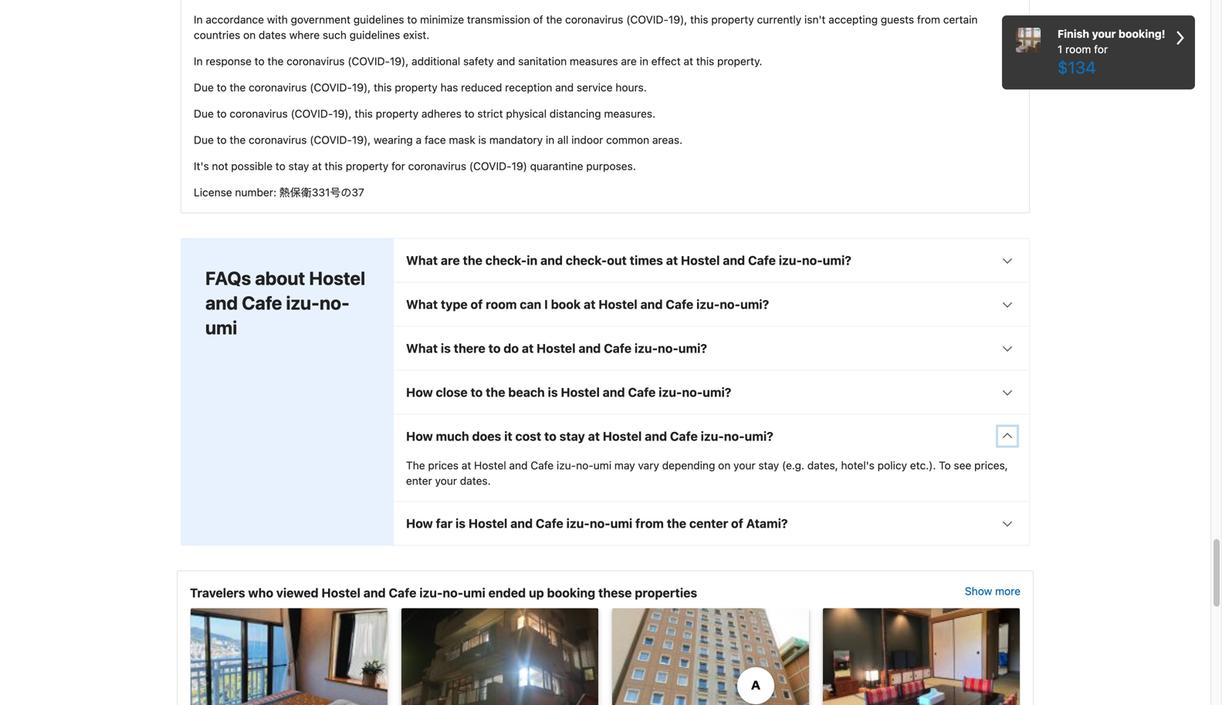Task type: locate. For each thing, give the bounding box(es) containing it.
3 due from the top
[[194, 134, 214, 146]]

0 vertical spatial your
[[1092, 27, 1116, 40]]

are
[[621, 55, 637, 67], [441, 253, 460, 268]]

stay right cost
[[560, 429, 585, 444]]

umi left may
[[594, 459, 612, 472]]

measures.
[[604, 107, 656, 120]]

0 vertical spatial on
[[243, 28, 256, 41]]

0 horizontal spatial from
[[636, 517, 664, 531]]

it's
[[194, 160, 209, 173]]

how
[[406, 385, 433, 400], [406, 429, 433, 444], [406, 517, 433, 531]]

in left effect
[[640, 55, 649, 67]]

1 horizontal spatial in
[[546, 134, 555, 146]]

it's not possible to stay at this property for coronavirus (covid-19) quarantine purposes.
[[194, 160, 636, 173]]

reception
[[505, 81, 552, 94]]

license
[[194, 186, 232, 199]]

0 vertical spatial how
[[406, 385, 433, 400]]

how left close
[[406, 385, 433, 400]]

faqs
[[205, 267, 251, 289]]

1 horizontal spatial for
[[1094, 43, 1108, 56]]

these
[[598, 586, 632, 601]]

1 vertical spatial your
[[734, 459, 756, 472]]

finish
[[1058, 27, 1090, 40]]

is right beach
[[548, 385, 558, 400]]

how for how much does it cost to stay at hostel and cafe izu-no-umi?
[[406, 429, 433, 444]]

2 vertical spatial of
[[731, 517, 744, 531]]

1 vertical spatial what
[[406, 297, 438, 312]]

2 vertical spatial what
[[406, 341, 438, 356]]

to inside how much does it cost to stay at hostel and cafe izu-no-umi? dropdown button
[[544, 429, 557, 444]]

hostel up how much does it cost to stay at hostel and cafe izu-no-umi? at the bottom
[[561, 385, 600, 400]]

1 check- from the left
[[486, 253, 527, 268]]

stay inside the prices at hostel and cafe izu-no-umi may vary depending on your stay (e.g. dates, hotel's policy etc.). to see prices, enter your dates.
[[759, 459, 779, 472]]

from inside in accordance with government guidelines to minimize transmission of the coronavirus (covid-19), this property currently isn't accepting guests from certain countries on dates where such guidelines exist.
[[917, 13, 941, 26]]

no-
[[802, 253, 823, 268], [320, 292, 350, 314], [720, 297, 741, 312], [658, 341, 679, 356], [682, 385, 703, 400], [724, 429, 745, 444], [576, 459, 594, 472], [590, 517, 611, 531], [443, 586, 463, 601]]

1 vertical spatial stay
[[560, 429, 585, 444]]

from right guests at right top
[[917, 13, 941, 26]]

i
[[544, 297, 548, 312]]

is right the mask
[[478, 134, 487, 146]]

umi left ended at the left bottom of page
[[463, 586, 486, 601]]

of right type
[[471, 297, 483, 312]]

0 horizontal spatial stay
[[289, 160, 309, 173]]

the
[[546, 13, 562, 26], [268, 55, 284, 67], [230, 81, 246, 94], [230, 134, 246, 146], [463, 253, 483, 268], [486, 385, 505, 400], [667, 517, 687, 531]]

your down the prices
[[435, 475, 457, 488]]

in inside in accordance with government guidelines to minimize transmission of the coronavirus (covid-19), this property currently isn't accepting guests from certain countries on dates where such guidelines exist.
[[194, 13, 203, 26]]

wearing
[[374, 134, 413, 146]]

enter
[[406, 475, 432, 488]]

prices,
[[975, 459, 1008, 472]]

property up property. at top right
[[711, 13, 754, 26]]

purposes.
[[586, 160, 636, 173]]

guests
[[881, 13, 914, 26]]

0 vertical spatial stay
[[289, 160, 309, 173]]

distancing
[[550, 107, 601, 120]]

how close to the beach is hostel and cafe izu-no-umi?
[[406, 385, 732, 400]]

0 horizontal spatial of
[[471, 297, 483, 312]]

and inside what type of room can i book at hostel and cafe izu-no-umi? dropdown button
[[641, 297, 663, 312]]

1 vertical spatial in
[[546, 134, 555, 146]]

the up 'possible'
[[230, 134, 246, 146]]

2 vertical spatial stay
[[759, 459, 779, 472]]

can
[[520, 297, 541, 312]]

cost
[[515, 429, 541, 444]]

umi
[[205, 317, 237, 339], [594, 459, 612, 472], [611, 517, 633, 531], [463, 586, 486, 601]]

etc.).
[[910, 459, 936, 472]]

izu- inside faqs about hostel and cafe izu-no- umi
[[286, 292, 320, 314]]

how for how far is hostel and cafe izu-no-umi from the center of atami?
[[406, 517, 433, 531]]

how up the on the bottom left
[[406, 429, 433, 444]]

what type of room can i book at hostel and cafe izu-no-umi? button
[[394, 283, 1029, 326]]

currently
[[757, 13, 802, 26]]

at down how close to the beach is hostel and cafe izu-no-umi?
[[588, 429, 600, 444]]

hostel right about
[[309, 267, 365, 289]]

2 what from the top
[[406, 297, 438, 312]]

(covid-
[[626, 13, 669, 26], [348, 55, 390, 67], [310, 81, 352, 94], [291, 107, 333, 120], [310, 134, 352, 146], [469, 160, 512, 173]]

1 horizontal spatial on
[[718, 459, 731, 472]]

hostel right viewed at the left bottom of page
[[322, 586, 361, 601]]

guidelines right such
[[350, 28, 400, 41]]

check-
[[486, 253, 527, 268], [566, 253, 607, 268]]

19), inside in accordance with government guidelines to minimize transmission of the coronavirus (covid-19), this property currently isn't accepting guests from certain countries on dates where such guidelines exist.
[[669, 13, 687, 26]]

1 vertical spatial how
[[406, 429, 433, 444]]

depending
[[662, 459, 715, 472]]

1 vertical spatial for
[[392, 160, 405, 173]]

what for what type of room can i book at hostel and cafe izu-no-umi?
[[406, 297, 438, 312]]

is left there
[[441, 341, 451, 356]]

2 due from the top
[[194, 107, 214, 120]]

and down times
[[641, 297, 663, 312]]

and up what type of room can i book at hostel and cafe izu-no-umi? dropdown button
[[723, 253, 745, 268]]

the left center
[[667, 517, 687, 531]]

and right viewed at the left bottom of page
[[364, 586, 386, 601]]

response
[[206, 55, 252, 67]]

are up hours.
[[621, 55, 637, 67]]

0 vertical spatial are
[[621, 55, 637, 67]]

are up type
[[441, 253, 460, 268]]

2 horizontal spatial of
[[731, 517, 744, 531]]

0 horizontal spatial room
[[486, 297, 517, 312]]

2 horizontal spatial stay
[[759, 459, 779, 472]]

hostel
[[681, 253, 720, 268], [309, 267, 365, 289], [599, 297, 638, 312], [537, 341, 576, 356], [561, 385, 600, 400], [603, 429, 642, 444], [474, 459, 506, 472], [469, 517, 508, 531], [322, 586, 361, 601]]

from down vary
[[636, 517, 664, 531]]

check- up can
[[486, 253, 527, 268]]

and inside faqs about hostel and cafe izu-no- umi
[[205, 292, 238, 314]]

for inside finish your booking! 1 room for $134
[[1094, 43, 1108, 56]]

stay up license number: 熱保衛331号の37 at the top
[[289, 160, 309, 173]]

hotel's
[[841, 459, 875, 472]]

beach
[[508, 385, 545, 400]]

accordance
[[206, 13, 264, 26]]

1 what from the top
[[406, 253, 438, 268]]

umi inside how far is hostel and cafe izu-no-umi from the center of atami? dropdown button
[[611, 517, 633, 531]]

has
[[441, 81, 458, 94]]

room inside dropdown button
[[486, 297, 517, 312]]

at right book
[[584, 297, 596, 312]]

0 vertical spatial due
[[194, 81, 214, 94]]

there
[[454, 341, 486, 356]]

from inside dropdown button
[[636, 517, 664, 531]]

in left "all"
[[546, 134, 555, 146]]

1 due from the top
[[194, 81, 214, 94]]

room down finish
[[1066, 43, 1091, 56]]

0 vertical spatial room
[[1066, 43, 1091, 56]]

and right "safety"
[[497, 55, 515, 67]]

room left can
[[486, 297, 517, 312]]

2 vertical spatial in
[[527, 253, 538, 268]]

for up $134
[[1094, 43, 1108, 56]]

0 vertical spatial what
[[406, 253, 438, 268]]

due
[[194, 81, 214, 94], [194, 107, 214, 120], [194, 134, 214, 146]]

in
[[194, 13, 203, 26], [194, 55, 203, 67]]

show
[[965, 585, 993, 598]]

your right finish
[[1092, 27, 1116, 40]]

is inside dropdown button
[[456, 517, 466, 531]]

on down how much does it cost to stay at hostel and cafe izu-no-umi? dropdown button
[[718, 459, 731, 472]]

the
[[406, 459, 425, 472]]

1 horizontal spatial room
[[1066, 43, 1091, 56]]

what is there to do at hostel and cafe izu-no-umi?
[[406, 341, 707, 356]]

to inside "what is there to do at hostel and cafe izu-no-umi?" dropdown button
[[489, 341, 501, 356]]

in left response
[[194, 55, 203, 67]]

0 horizontal spatial on
[[243, 28, 256, 41]]

atami?
[[747, 517, 788, 531]]

and up vary
[[645, 429, 667, 444]]

on inside the prices at hostel and cafe izu-no-umi may vary depending on your stay (e.g. dates, hotel's policy etc.). to see prices, enter your dates.
[[718, 459, 731, 472]]

0 horizontal spatial check-
[[486, 253, 527, 268]]

property up wearing
[[376, 107, 419, 120]]

hostel right far at left
[[469, 517, 508, 531]]

and down faqs
[[205, 292, 238, 314]]

0 vertical spatial from
[[917, 13, 941, 26]]

and up distancing
[[555, 81, 574, 94]]

umi down may
[[611, 517, 633, 531]]

and down what type of room can i book at hostel and cafe izu-no-umi?
[[579, 341, 601, 356]]

and inside the prices at hostel and cafe izu-no-umi may vary depending on your stay (e.g. dates, hotel's policy etc.). to see prices, enter your dates.
[[509, 459, 528, 472]]

with
[[267, 13, 288, 26]]

umi down faqs
[[205, 317, 237, 339]]

and inside how much does it cost to stay at hostel and cafe izu-no-umi? dropdown button
[[645, 429, 667, 444]]

1 vertical spatial are
[[441, 253, 460, 268]]

property.
[[717, 55, 763, 67]]

2 how from the top
[[406, 429, 433, 444]]

is right far at left
[[456, 517, 466, 531]]

2 horizontal spatial your
[[1092, 27, 1116, 40]]

1 horizontal spatial of
[[533, 13, 543, 26]]

does
[[472, 429, 501, 444]]

room
[[1066, 43, 1091, 56], [486, 297, 517, 312]]

0 horizontal spatial in
[[527, 253, 538, 268]]

cafe
[[748, 253, 776, 268], [242, 292, 282, 314], [666, 297, 694, 312], [604, 341, 632, 356], [628, 385, 656, 400], [670, 429, 698, 444], [531, 459, 554, 472], [536, 517, 564, 531], [389, 586, 417, 601]]

at
[[684, 55, 693, 67], [312, 160, 322, 173], [666, 253, 678, 268], [584, 297, 596, 312], [522, 341, 534, 356], [588, 429, 600, 444], [462, 459, 471, 472]]

close
[[436, 385, 468, 400]]

0 horizontal spatial are
[[441, 253, 460, 268]]

of inside in accordance with government guidelines to minimize transmission of the coronavirus (covid-19), this property currently isn't accepting guests from certain countries on dates where such guidelines exist.
[[533, 13, 543, 26]]

1 horizontal spatial check-
[[566, 253, 607, 268]]

on inside in accordance with government guidelines to minimize transmission of the coronavirus (covid-19), this property currently isn't accepting guests from certain countries on dates where such guidelines exist.
[[243, 28, 256, 41]]

at up the dates.
[[462, 459, 471, 472]]

of right transmission
[[533, 13, 543, 26]]

of right center
[[731, 517, 744, 531]]

hostel up what type of room can i book at hostel and cafe izu-no-umi? dropdown button
[[681, 253, 720, 268]]

in up can
[[527, 253, 538, 268]]

a
[[416, 134, 422, 146]]

guidelines up the exist.
[[354, 13, 404, 26]]

3 how from the top
[[406, 517, 433, 531]]

in
[[640, 55, 649, 67], [546, 134, 555, 146], [527, 253, 538, 268]]

3 what from the top
[[406, 341, 438, 356]]

physical
[[506, 107, 547, 120]]

about
[[255, 267, 305, 289]]

dates.
[[460, 475, 491, 488]]

how far is hostel and cafe izu-no-umi from the center of atami?
[[406, 517, 788, 531]]

what for what are the check-in and check-out times at hostel and cafe izu-no-umi?
[[406, 253, 438, 268]]

1 how from the top
[[406, 385, 433, 400]]

guidelines
[[354, 13, 404, 26], [350, 28, 400, 41]]

coronavirus inside in accordance with government guidelines to minimize transmission of the coronavirus (covid-19), this property currently isn't accepting guests from certain countries on dates where such guidelines exist.
[[565, 13, 624, 26]]

0 vertical spatial for
[[1094, 43, 1108, 56]]

how inside dropdown button
[[406, 517, 433, 531]]

for down wearing
[[392, 160, 405, 173]]

due for due to the coronavirus (covid-19), wearing a face mask is mandatory in all indoor common areas.
[[194, 134, 214, 146]]

what for what is there to do at hostel and cafe izu-no-umi?
[[406, 341, 438, 356]]

1 vertical spatial due
[[194, 107, 214, 120]]

stay left the (e.g.
[[759, 459, 779, 472]]

umi inside the prices at hostel and cafe izu-no-umi may vary depending on your stay (e.g. dates, hotel's policy etc.). to see prices, enter your dates.
[[594, 459, 612, 472]]

the up the sanitation
[[546, 13, 562, 26]]

1 horizontal spatial your
[[734, 459, 756, 472]]

accepting
[[829, 13, 878, 26]]

possible
[[231, 160, 273, 173]]

0 vertical spatial in
[[194, 13, 203, 26]]

check- up what type of room can i book at hostel and cafe izu-no-umi?
[[566, 253, 607, 268]]

1 vertical spatial room
[[486, 297, 517, 312]]

and up ended at the left bottom of page
[[511, 517, 533, 531]]

in up countries
[[194, 13, 203, 26]]

and down cost
[[509, 459, 528, 472]]

how much does it cost to stay at hostel and cafe izu-no-umi? button
[[394, 415, 1029, 458]]

on down the accordance in the left of the page
[[243, 28, 256, 41]]

and inside how far is hostel and cafe izu-no-umi from the center of atami? dropdown button
[[511, 517, 533, 531]]

property
[[711, 13, 754, 26], [395, 81, 438, 94], [376, 107, 419, 120], [346, 160, 389, 173]]

and inside "what is there to do at hostel and cafe izu-no-umi?" dropdown button
[[579, 341, 601, 356]]

1 in from the top
[[194, 13, 203, 26]]

0 vertical spatial of
[[533, 13, 543, 26]]

how left far at left
[[406, 517, 433, 531]]

the prices at hostel and cafe izu-no-umi may vary depending on your stay (e.g. dates, hotel's policy etc.). to see prices, enter your dates.
[[406, 459, 1008, 488]]

hostel up the dates.
[[474, 459, 506, 472]]

0 vertical spatial in
[[640, 55, 649, 67]]

type
[[441, 297, 468, 312]]

your down how much does it cost to stay at hostel and cafe izu-no-umi? dropdown button
[[734, 459, 756, 472]]

and up how much does it cost to stay at hostel and cafe izu-no-umi? at the bottom
[[603, 385, 625, 400]]

of
[[533, 13, 543, 26], [471, 297, 483, 312], [731, 517, 744, 531]]

1 horizontal spatial stay
[[560, 429, 585, 444]]

1 horizontal spatial are
[[621, 55, 637, 67]]

2 vertical spatial your
[[435, 475, 457, 488]]

and up i
[[541, 253, 563, 268]]

2 vertical spatial how
[[406, 517, 433, 531]]

cafe inside faqs about hostel and cafe izu-no- umi
[[242, 292, 282, 314]]

2 in from the top
[[194, 55, 203, 67]]

1 vertical spatial of
[[471, 297, 483, 312]]

cafe inside dropdown button
[[536, 517, 564, 531]]

1 horizontal spatial from
[[917, 13, 941, 26]]

2 vertical spatial due
[[194, 134, 214, 146]]

the up type
[[463, 253, 483, 268]]

0 horizontal spatial for
[[392, 160, 405, 173]]

1 vertical spatial from
[[636, 517, 664, 531]]

1 vertical spatial on
[[718, 459, 731, 472]]

hostel up may
[[603, 429, 642, 444]]

umi?
[[823, 253, 852, 268], [741, 297, 769, 312], [679, 341, 707, 356], [703, 385, 732, 400], [745, 429, 774, 444]]

is
[[478, 134, 487, 146], [441, 341, 451, 356], [548, 385, 558, 400], [456, 517, 466, 531]]

1 vertical spatial in
[[194, 55, 203, 67]]

no- inside the prices at hostel and cafe izu-no-umi may vary depending on your stay (e.g. dates, hotel's policy etc.). to see prices, enter your dates.
[[576, 459, 594, 472]]



Task type: vqa. For each thing, say whether or not it's contained in the screenshot.
'ROOM'
yes



Task type: describe. For each thing, give the bounding box(es) containing it.
finish your booking! 1 room for $134
[[1058, 27, 1166, 77]]

1 vertical spatial guidelines
[[350, 28, 400, 41]]

effect
[[652, 55, 681, 67]]

in inside what are the check-in and check-out times at hostel and cafe izu-no-umi? dropdown button
[[527, 253, 538, 268]]

see
[[954, 459, 972, 472]]

sanitation
[[518, 55, 567, 67]]

umi inside faqs about hostel and cafe izu-no- umi
[[205, 317, 237, 339]]

additional
[[412, 55, 460, 67]]

hostel inside the prices at hostel and cafe izu-no-umi may vary depending on your stay (e.g. dates, hotel's policy etc.). to see prices, enter your dates.
[[474, 459, 506, 472]]

to inside how close to the beach is hostel and cafe izu-no-umi? dropdown button
[[471, 385, 483, 400]]

not
[[212, 160, 228, 173]]

0 vertical spatial guidelines
[[354, 13, 404, 26]]

common
[[606, 134, 650, 146]]

measures
[[570, 55, 618, 67]]

vary
[[638, 459, 659, 472]]

at inside the prices at hostel and cafe izu-no-umi may vary depending on your stay (e.g. dates, hotel's policy etc.). to see prices, enter your dates.
[[462, 459, 471, 472]]

at right times
[[666, 253, 678, 268]]

hostel right do
[[537, 341, 576, 356]]

far
[[436, 517, 453, 531]]

properties
[[635, 586, 697, 601]]

much
[[436, 429, 469, 444]]

do
[[504, 341, 519, 356]]

hostel down out
[[599, 297, 638, 312]]

this inside in accordance with government guidelines to minimize transmission of the coronavirus (covid-19), this property currently isn't accepting guests from certain countries on dates where such guidelines exist.
[[690, 13, 709, 26]]

strict
[[478, 107, 503, 120]]

no- inside faqs about hostel and cafe izu-no- umi
[[320, 292, 350, 314]]

how close to the beach is hostel and cafe izu-no-umi? button
[[394, 371, 1029, 414]]

room inside finish your booking! 1 room for $134
[[1066, 43, 1091, 56]]

and inside how close to the beach is hostel and cafe izu-no-umi? dropdown button
[[603, 385, 625, 400]]

of inside what type of room can i book at hostel and cafe izu-no-umi? dropdown button
[[471, 297, 483, 312]]

stay inside dropdown button
[[560, 429, 585, 444]]

quarantine
[[530, 160, 583, 173]]

(e.g.
[[782, 459, 805, 472]]

umi for travelers who viewed hostel and cafe izu-no-umi ended up booking these properties
[[463, 586, 486, 601]]

the inside in accordance with government guidelines to minimize transmission of the coronavirus (covid-19), this property currently isn't accepting guests from certain countries on dates where such guidelines exist.
[[546, 13, 562, 26]]

how for how close to the beach is hostel and cafe izu-no-umi?
[[406, 385, 433, 400]]

2 check- from the left
[[566, 253, 607, 268]]

熱保衛331号の37
[[279, 186, 364, 199]]

mandatory
[[489, 134, 543, 146]]

2 horizontal spatial in
[[640, 55, 649, 67]]

center
[[690, 517, 728, 531]]

dates,
[[808, 459, 838, 472]]

$134
[[1058, 57, 1096, 77]]

in for in response to the coronavirus (covid-19), additional safety and sanitation measures are in effect at this property.
[[194, 55, 203, 67]]

transmission
[[467, 13, 530, 26]]

at up 熱保衛331号の37
[[312, 160, 322, 173]]

adheres
[[422, 107, 462, 120]]

the down response
[[230, 81, 246, 94]]

it
[[504, 429, 513, 444]]

what is there to do at hostel and cafe izu-no-umi? button
[[394, 327, 1029, 370]]

up
[[529, 586, 544, 601]]

due for due to the coronavirus (covid-19), this property has reduced reception and service hours.
[[194, 81, 214, 94]]

show more link
[[965, 584, 1021, 603]]

dates
[[259, 28, 286, 41]]

to inside in accordance with government guidelines to minimize transmission of the coronavirus (covid-19), this property currently isn't accepting guests from certain countries on dates where such guidelines exist.
[[407, 13, 417, 26]]

safety
[[463, 55, 494, 67]]

due to the coronavirus (covid-19), this property has reduced reception and service hours.
[[194, 81, 647, 94]]

all
[[558, 134, 569, 146]]

cafe inside the prices at hostel and cafe izu-no-umi may vary depending on your stay (e.g. dates, hotel's policy etc.). to see prices, enter your dates.
[[531, 459, 554, 472]]

reduced
[[461, 81, 502, 94]]

certain
[[944, 13, 978, 26]]

are inside what are the check-in and check-out times at hostel and cafe izu-no-umi? dropdown button
[[441, 253, 460, 268]]

how far is hostel and cafe izu-no-umi from the center of atami? button
[[394, 502, 1029, 545]]

(covid- inside in accordance with government guidelines to minimize transmission of the coronavirus (covid-19), this property currently isn't accepting guests from certain countries on dates where such guidelines exist.
[[626, 13, 669, 26]]

who
[[248, 586, 273, 601]]

property down wearing
[[346, 160, 389, 173]]

more
[[995, 585, 1021, 598]]

face
[[425, 134, 446, 146]]

where
[[289, 28, 320, 41]]

hostel inside faqs about hostel and cafe izu-no- umi
[[309, 267, 365, 289]]

due for due to coronavirus (covid-19), this property adheres to strict physical distancing measures.
[[194, 107, 214, 120]]

no- inside dropdown button
[[590, 517, 611, 531]]

ended
[[489, 586, 526, 601]]

0 horizontal spatial your
[[435, 475, 457, 488]]

booking!
[[1119, 27, 1166, 40]]

at right effect
[[684, 55, 693, 67]]

license number: 熱保衛331号の37
[[194, 186, 364, 199]]

to
[[939, 459, 951, 472]]

what are the check-in and check-out times at hostel and cafe izu-no-umi?
[[406, 253, 852, 268]]

izu- inside dropdown button
[[567, 517, 590, 531]]

exist.
[[403, 28, 430, 41]]

izu- inside the prices at hostel and cafe izu-no-umi may vary depending on your stay (e.g. dates, hotel's policy etc.). to see prices, enter your dates.
[[557, 459, 576, 472]]

what are the check-in and check-out times at hostel and cafe izu-no-umi? button
[[394, 239, 1029, 282]]

umi for how far is hostel and cafe izu-no-umi from the center of atami?
[[611, 517, 633, 531]]

booking
[[547, 586, 596, 601]]

accordion control element
[[393, 238, 1030, 546]]

in accordance with government guidelines to minimize transmission of the coronavirus (covid-19), this property currently isn't accepting guests from certain countries on dates where such guidelines exist.
[[194, 13, 978, 41]]

how much does it cost to stay at hostel and cafe izu-no-umi?
[[406, 429, 774, 444]]

policy
[[878, 459, 907, 472]]

rightchevron image
[[1177, 26, 1185, 49]]

service
[[577, 81, 613, 94]]

prices
[[428, 459, 459, 472]]

hours.
[[616, 81, 647, 94]]

isn't
[[805, 13, 826, 26]]

number:
[[235, 186, 276, 199]]

faqs about hostel and cafe izu-no- umi
[[205, 267, 365, 339]]

hostel inside dropdown button
[[469, 517, 508, 531]]

government
[[291, 13, 351, 26]]

the left beach
[[486, 385, 505, 400]]

the inside dropdown button
[[667, 517, 687, 531]]

property inside in accordance with government guidelines to minimize transmission of the coronavirus (covid-19), this property currently isn't accepting guests from certain countries on dates where such guidelines exist.
[[711, 13, 754, 26]]

umi for the prices at hostel and cafe izu-no-umi may vary depending on your stay (e.g. dates, hotel's policy etc.). to see prices, enter your dates.
[[594, 459, 612, 472]]

travelers
[[190, 586, 245, 601]]

in for in accordance with government guidelines to minimize transmission of the coronavirus (covid-19), this property currently isn't accepting guests from certain countries on dates where such guidelines exist.
[[194, 13, 203, 26]]

times
[[630, 253, 663, 268]]

travelers who viewed hostel and cafe izu-no-umi ended up booking these properties
[[190, 586, 697, 601]]

minimize
[[420, 13, 464, 26]]

of inside how far is hostel and cafe izu-no-umi from the center of atami? dropdown button
[[731, 517, 744, 531]]

at right do
[[522, 341, 534, 356]]

1
[[1058, 43, 1063, 56]]

your inside finish your booking! 1 room for $134
[[1092, 27, 1116, 40]]

countries
[[194, 28, 240, 41]]

book
[[551, 297, 581, 312]]

what type of room can i book at hostel and cafe izu-no-umi?
[[406, 297, 769, 312]]

out
[[607, 253, 627, 268]]

viewed
[[276, 586, 319, 601]]

the down the dates
[[268, 55, 284, 67]]

indoor
[[572, 134, 603, 146]]

areas.
[[652, 134, 683, 146]]

property up 'due to coronavirus (covid-19), this property adheres to strict physical distancing measures.'
[[395, 81, 438, 94]]



